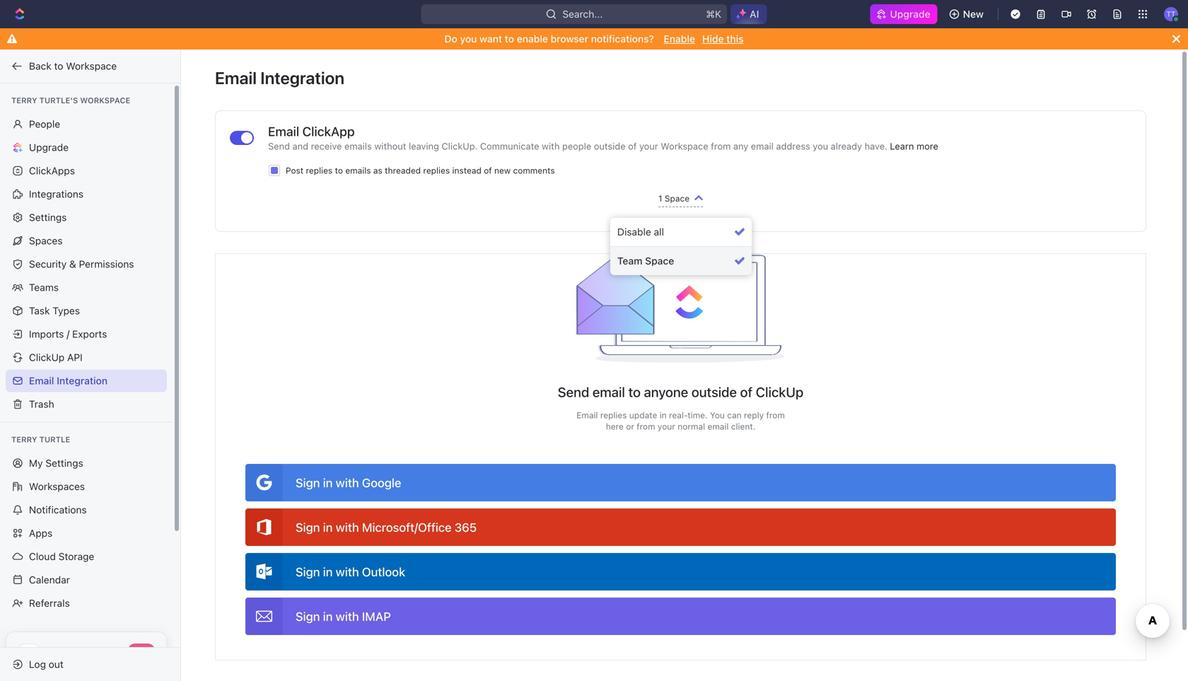 Task type: locate. For each thing, give the bounding box(es) containing it.
1 horizontal spatial upgrade link
[[871, 4, 938, 24]]

to right the back
[[54, 60, 63, 72]]

sign for sign in with imap
[[296, 610, 320, 624]]

from left any
[[711, 141, 731, 151]]

4 sign from the top
[[296, 610, 320, 624]]

sign in with outlook button
[[246, 553, 1117, 591]]

workspace right the back
[[66, 60, 117, 72]]

this
[[727, 33, 744, 45]]

1 vertical spatial your
[[658, 422, 676, 432]]

calendar
[[29, 574, 70, 586]]

1 vertical spatial integration
[[57, 375, 108, 387]]

emails right receive
[[345, 141, 372, 151]]

1 vertical spatial clickup
[[756, 384, 804, 400]]

0 horizontal spatial you
[[460, 33, 477, 45]]

log out button
[[6, 654, 168, 676]]

upgrade link down people link
[[6, 136, 167, 159]]

0 horizontal spatial replies
[[306, 166, 333, 176]]

1 vertical spatial workspace
[[661, 141, 709, 151]]

2 horizontal spatial email
[[751, 141, 774, 151]]

integration down clickup api link
[[57, 375, 108, 387]]

new button
[[944, 3, 993, 25]]

email clickapp send and receive emails without leaving clickup. communicate with people outside of your workspace from any email address you already have. learn more
[[268, 124, 939, 151]]

settings link
[[6, 206, 167, 229]]

team space
[[618, 255, 675, 267]]

0 horizontal spatial email integration
[[29, 375, 108, 387]]

cloud storage link
[[6, 546, 167, 568]]

your inside email clickapp send and receive emails without leaving clickup. communicate with people outside of your workspace from any email address you already have. learn more
[[640, 141, 659, 151]]

sign
[[296, 476, 320, 490], [296, 521, 320, 535], [296, 565, 320, 579], [296, 610, 320, 624]]

1 sign from the top
[[296, 476, 320, 490]]

in for sign in with google
[[323, 476, 333, 490]]

clickup api link
[[6, 346, 167, 369]]

upgrade for upgrade link to the bottom
[[29, 142, 69, 153]]

you left already
[[813, 141, 829, 151]]

post replies to emails as threaded replies instead of new comments
[[286, 166, 555, 176]]

emails
[[345, 141, 372, 151], [346, 166, 371, 176]]

my
[[29, 458, 43, 469]]

replies down leaving
[[424, 166, 450, 176]]

emails left "as"
[[346, 166, 371, 176]]

2 vertical spatial from
[[637, 422, 656, 432]]

of inside email clickapp send and receive emails without leaving clickup. communicate with people outside of your workspace from any email address you already have. learn more
[[629, 141, 637, 151]]

0 vertical spatial your
[[640, 141, 659, 151]]

upgrade
[[891, 8, 931, 20], [29, 142, 69, 153]]

threaded
[[385, 166, 421, 176]]

task types link
[[6, 300, 167, 322]]

sign for sign in with google
[[296, 476, 320, 490]]

0 horizontal spatial send
[[268, 141, 290, 151]]

in left imap
[[323, 610, 333, 624]]

email
[[215, 68, 257, 88], [268, 124, 299, 139], [29, 375, 54, 387], [577, 410, 598, 420]]

0 horizontal spatial upgrade
[[29, 142, 69, 153]]

1 horizontal spatial from
[[711, 141, 731, 151]]

with for google
[[336, 476, 359, 490]]

time.
[[688, 410, 708, 420]]

sign in with google button
[[246, 464, 1117, 502]]

replies up here
[[601, 410, 627, 420]]

0 horizontal spatial email
[[593, 384, 626, 400]]

from down update
[[637, 422, 656, 432]]

email inside the email replies update in real-time. you can reply from here or from your normal email client.
[[577, 410, 598, 420]]

0 vertical spatial upgrade
[[891, 8, 931, 20]]

notifications
[[29, 504, 87, 516]]

workspace inside email clickapp send and receive emails without leaving clickup. communicate with people outside of your workspace from any email address you already have. learn more
[[661, 141, 709, 151]]

exports
[[72, 328, 107, 340]]

settings up "workspaces"
[[46, 458, 83, 469]]

1 vertical spatial upgrade
[[29, 142, 69, 153]]

0 horizontal spatial upgrade link
[[6, 136, 167, 159]]

upgrade link
[[871, 4, 938, 24], [6, 136, 167, 159]]

post
[[286, 166, 304, 176]]

task
[[29, 305, 50, 317]]

all
[[654, 226, 664, 238]]

1 vertical spatial you
[[813, 141, 829, 151]]

space down all
[[646, 255, 675, 267]]

in left the "google"
[[323, 476, 333, 490]]

&
[[69, 258, 76, 270]]

upgrade up clickapps
[[29, 142, 69, 153]]

do
[[445, 33, 458, 45]]

upgrade left the new button
[[891, 8, 931, 20]]

microsoft/office
[[362, 521, 452, 535]]

you inside email clickapp send and receive emails without leaving clickup. communicate with people outside of your workspace from any email address you already have. learn more
[[813, 141, 829, 151]]

emails inside email clickapp send and receive emails without leaving clickup. communicate with people outside of your workspace from any email address you already have. learn more
[[345, 141, 372, 151]]

0 vertical spatial space
[[665, 194, 690, 203]]

1 vertical spatial settings
[[46, 458, 83, 469]]

1 horizontal spatial email integration
[[215, 68, 345, 88]]

1 horizontal spatial you
[[813, 141, 829, 151]]

from right reply
[[767, 410, 785, 420]]

replies right post
[[306, 166, 333, 176]]

with left people
[[542, 141, 560, 151]]

email
[[751, 141, 774, 151], [593, 384, 626, 400], [708, 422, 729, 432]]

permissions
[[79, 258, 134, 270]]

0 horizontal spatial from
[[637, 422, 656, 432]]

learn
[[891, 141, 915, 151]]

in up sign in with imap at the bottom left of the page
[[323, 565, 333, 579]]

to
[[505, 33, 515, 45], [54, 60, 63, 72], [335, 166, 343, 176], [629, 384, 641, 400]]

email up here
[[593, 384, 626, 400]]

in down sign in with google
[[323, 521, 333, 535]]

leaving
[[409, 141, 439, 151]]

trash link
[[6, 393, 167, 416]]

0 vertical spatial settings
[[29, 212, 67, 223]]

outside up 'you'
[[692, 384, 737, 400]]

of up reply
[[741, 384, 753, 400]]

0 vertical spatial emails
[[345, 141, 372, 151]]

spaces
[[29, 235, 63, 247]]

team
[[618, 255, 643, 267]]

you
[[460, 33, 477, 45], [813, 141, 829, 151]]

with left outlook
[[336, 565, 359, 579]]

security & permissions
[[29, 258, 134, 270]]

integration up clickapp
[[261, 68, 345, 88]]

with inside email clickapp send and receive emails without leaving clickup. communicate with people outside of your workspace from any email address you already have. learn more
[[542, 141, 560, 151]]

address
[[777, 141, 811, 151]]

1 horizontal spatial clickup
[[756, 384, 804, 400]]

1 space
[[659, 194, 690, 203]]

with left the "google"
[[336, 476, 359, 490]]

settings inside settings link
[[29, 212, 67, 223]]

of left new
[[484, 166, 492, 176]]

2 vertical spatial email
[[708, 422, 729, 432]]

in
[[660, 410, 667, 420], [323, 476, 333, 490], [323, 521, 333, 535], [323, 565, 333, 579], [323, 610, 333, 624]]

0 vertical spatial outside
[[594, 141, 626, 151]]

1
[[659, 194, 663, 203]]

outside right people
[[594, 141, 626, 151]]

2 horizontal spatial of
[[741, 384, 753, 400]]

clickup up reply
[[756, 384, 804, 400]]

1 vertical spatial of
[[484, 166, 492, 176]]

receive
[[311, 141, 342, 151]]

settings up spaces on the top of page
[[29, 212, 67, 223]]

imports
[[29, 328, 64, 340]]

1 horizontal spatial send
[[558, 384, 590, 400]]

with left imap
[[336, 610, 359, 624]]

1 vertical spatial send
[[558, 384, 590, 400]]

email down 'you'
[[708, 422, 729, 432]]

0 vertical spatial you
[[460, 33, 477, 45]]

0 vertical spatial integration
[[261, 68, 345, 88]]

clickapps link
[[6, 160, 167, 182]]

email integration link
[[6, 370, 167, 392]]

new
[[964, 8, 984, 20]]

1 horizontal spatial of
[[629, 141, 637, 151]]

1 horizontal spatial upgrade
[[891, 8, 931, 20]]

task types
[[29, 305, 80, 317]]

back to workspace
[[29, 60, 117, 72]]

0 vertical spatial send
[[268, 141, 290, 151]]

0 vertical spatial from
[[711, 141, 731, 151]]

1 horizontal spatial workspace
[[661, 141, 709, 151]]

0 horizontal spatial workspace
[[66, 60, 117, 72]]

in left real-
[[660, 410, 667, 420]]

anyone
[[644, 384, 689, 400]]

3 sign from the top
[[296, 565, 320, 579]]

clickup api
[[29, 352, 83, 363]]

your
[[640, 141, 659, 151], [658, 422, 676, 432]]

from inside email clickapp send and receive emails without leaving clickup. communicate with people outside of your workspace from any email address you already have. learn more
[[711, 141, 731, 151]]

reply
[[744, 410, 764, 420]]

email inside the email replies update in real-time. you can reply from here or from your normal email client.
[[708, 422, 729, 432]]

learn more link
[[891, 141, 939, 151]]

email right any
[[751, 141, 774, 151]]

trash
[[29, 398, 54, 410]]

you right do
[[460, 33, 477, 45]]

1 horizontal spatial email
[[708, 422, 729, 432]]

1 horizontal spatial replies
[[424, 166, 450, 176]]

clickup
[[29, 352, 65, 363], [756, 384, 804, 400]]

workspace up 1 space
[[661, 141, 709, 151]]

send
[[268, 141, 290, 151], [558, 384, 590, 400]]

1 vertical spatial outside
[[692, 384, 737, 400]]

2 sign from the top
[[296, 521, 320, 535]]

0 vertical spatial email
[[751, 141, 774, 151]]

space right 1
[[665, 194, 690, 203]]

replies for email
[[601, 410, 627, 420]]

from
[[711, 141, 731, 151], [767, 410, 785, 420], [637, 422, 656, 432]]

referrals
[[29, 598, 70, 609]]

0 vertical spatial of
[[629, 141, 637, 151]]

2 horizontal spatial from
[[767, 410, 785, 420]]

communicate
[[480, 141, 540, 151]]

replies inside the email replies update in real-time. you can reply from here or from your normal email client.
[[601, 410, 627, 420]]

google
[[362, 476, 402, 490]]

with
[[542, 141, 560, 151], [336, 476, 359, 490], [336, 521, 359, 535], [336, 565, 359, 579], [336, 610, 359, 624]]

clickup down imports
[[29, 352, 65, 363]]

0 vertical spatial clickup
[[29, 352, 65, 363]]

in for sign in with outlook
[[323, 565, 333, 579]]

of right people
[[629, 141, 637, 151]]

log
[[29, 659, 46, 671]]

0 vertical spatial email integration
[[215, 68, 345, 88]]

0 horizontal spatial outside
[[594, 141, 626, 151]]

of
[[629, 141, 637, 151], [484, 166, 492, 176], [741, 384, 753, 400]]

or
[[626, 422, 635, 432]]

2 horizontal spatial replies
[[601, 410, 627, 420]]

spaces link
[[6, 230, 167, 252]]

2 vertical spatial of
[[741, 384, 753, 400]]

space for team space
[[646, 255, 675, 267]]

1 vertical spatial space
[[646, 255, 675, 267]]

people
[[29, 118, 60, 130]]

1 vertical spatial email integration
[[29, 375, 108, 387]]

1 vertical spatial email
[[593, 384, 626, 400]]

client.
[[732, 422, 756, 432]]

people
[[563, 141, 592, 151]]

upgrade link left the new button
[[871, 4, 938, 24]]

with down sign in with google
[[336, 521, 359, 535]]

0 vertical spatial workspace
[[66, 60, 117, 72]]



Task type: vqa. For each thing, say whether or not it's contained in the screenshot.
Share
no



Task type: describe. For each thing, give the bounding box(es) containing it.
calendar link
[[6, 569, 167, 592]]

1 vertical spatial from
[[767, 410, 785, 420]]

email inside email clickapp send and receive emails without leaving clickup. communicate with people outside of your workspace from any email address you already have. learn more
[[268, 124, 299, 139]]

send email to anyone outside of clickup
[[558, 384, 804, 400]]

email inside email clickapp send and receive emails without leaving clickup. communicate with people outside of your workspace from any email address you already have. learn more
[[751, 141, 774, 151]]

search...
[[563, 8, 603, 20]]

1 horizontal spatial integration
[[261, 68, 345, 88]]

0 horizontal spatial of
[[484, 166, 492, 176]]

teams
[[29, 282, 59, 293]]

outside inside email clickapp send and receive emails without leaving clickup. communicate with people outside of your workspace from any email address you already have. learn more
[[594, 141, 626, 151]]

imports / exports link
[[6, 323, 167, 346]]

workspaces link
[[6, 476, 167, 498]]

browser
[[551, 33, 589, 45]]

types
[[53, 305, 80, 317]]

any
[[734, 141, 749, 151]]

to down receive
[[335, 166, 343, 176]]

email replies update in real-time. you can reply from here or from your normal email client.
[[577, 410, 785, 432]]

in for sign in with imap
[[323, 610, 333, 624]]

have.
[[865, 141, 888, 151]]

workspaces
[[29, 481, 85, 493]]

0 horizontal spatial clickup
[[29, 352, 65, 363]]

imports / exports
[[29, 328, 107, 340]]

with for imap
[[336, 610, 359, 624]]

do you want to enable browser notifications? enable hide this
[[445, 33, 744, 45]]

cloud storage
[[29, 551, 94, 563]]

real-
[[670, 410, 688, 420]]

1 vertical spatial upgrade link
[[6, 136, 167, 159]]

with for outlook
[[336, 565, 359, 579]]

sign in with imap button
[[246, 598, 1117, 636]]

sign for sign in with outlook
[[296, 565, 320, 579]]

referrals link
[[6, 592, 167, 615]]

sign for sign in with microsoft/office 365
[[296, 521, 320, 535]]

sign in with google
[[296, 476, 402, 490]]

1 vertical spatial emails
[[346, 166, 371, 176]]

365
[[455, 521, 477, 535]]

to right the 'want'
[[505, 33, 515, 45]]

out
[[49, 659, 64, 671]]

in for sign in with microsoft/office 365
[[323, 521, 333, 535]]

people link
[[6, 113, 167, 136]]

clickapps
[[29, 165, 75, 177]]

in inside the email replies update in real-time. you can reply from here or from your normal email client.
[[660, 410, 667, 420]]

enable
[[517, 33, 548, 45]]

and
[[293, 141, 309, 151]]

integrations link
[[6, 183, 167, 206]]

clickup.
[[442, 141, 478, 151]]

workspace inside button
[[66, 60, 117, 72]]

send inside email clickapp send and receive emails without leaving clickup. communicate with people outside of your workspace from any email address you already have. learn more
[[268, 141, 290, 151]]

sign in with imap
[[296, 610, 391, 624]]

as
[[374, 166, 383, 176]]

want
[[480, 33, 503, 45]]

notifications?
[[591, 33, 654, 45]]

1 horizontal spatial outside
[[692, 384, 737, 400]]

back to workspace button
[[6, 55, 168, 77]]

disable all
[[618, 226, 664, 238]]

sign in with microsoft/office 365
[[296, 521, 477, 535]]

sign in with microsoft/office 365 button
[[246, 509, 1117, 546]]

notifications link
[[6, 499, 167, 522]]

apps link
[[6, 522, 167, 545]]

already
[[831, 141, 863, 151]]

your inside the email replies update in real-time. you can reply from here or from your normal email client.
[[658, 422, 676, 432]]

to inside back to workspace button
[[54, 60, 63, 72]]

replies for post
[[306, 166, 333, 176]]

you
[[710, 410, 725, 420]]

security & permissions link
[[6, 253, 167, 276]]

sign in with outlook
[[296, 565, 406, 579]]

outlook
[[362, 565, 406, 579]]

comments
[[513, 166, 555, 176]]

storage
[[58, 551, 94, 563]]

without
[[375, 141, 407, 151]]

0 horizontal spatial integration
[[57, 375, 108, 387]]

0 vertical spatial upgrade link
[[871, 4, 938, 24]]

disable
[[618, 226, 652, 238]]

space for 1 space
[[665, 194, 690, 203]]

upgrade for upgrade link to the top
[[891, 8, 931, 20]]

hide
[[703, 33, 724, 45]]

update
[[630, 410, 658, 420]]

security
[[29, 258, 67, 270]]

normal
[[678, 422, 706, 432]]

back
[[29, 60, 51, 72]]

instead
[[453, 166, 482, 176]]

my settings link
[[6, 452, 167, 475]]

settings inside my settings link
[[46, 458, 83, 469]]

with for microsoft/office
[[336, 521, 359, 535]]

teams link
[[6, 276, 167, 299]]

to up update
[[629, 384, 641, 400]]

integrations
[[29, 188, 84, 200]]

apps
[[29, 528, 53, 539]]



